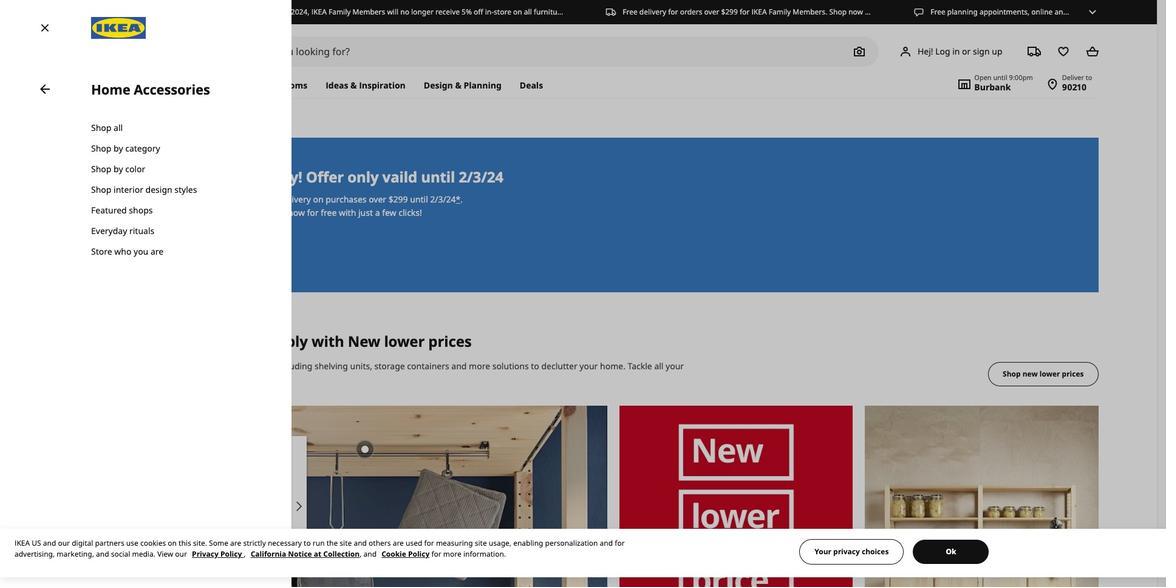 Task type: vqa. For each thing, say whether or not it's contained in the screenshot.
advertising,
yes



Task type: describe. For each thing, give the bounding box(es) containing it.
1 site from the left
[[340, 539, 352, 549]]

view
[[157, 550, 173, 560]]

interior
[[114, 184, 143, 196]]

products
[[128, 80, 166, 91]]

deliver to 90210
[[1062, 73, 1092, 93]]

styles
[[174, 184, 197, 196]]

partners
[[95, 539, 124, 549]]

collection
[[323, 550, 360, 560]]

ideas
[[326, 80, 348, 91]]

planning
[[464, 80, 502, 91]]

rooms
[[279, 80, 307, 91]]

your privacy choices
[[815, 547, 889, 558]]

ikea
[[15, 539, 30, 549]]

media.
[[132, 550, 155, 560]]

and up privacy policy , california notice at collection , and cookie policy for more information.
[[354, 539, 367, 549]]

at
[[314, 550, 321, 560]]

track order image
[[1022, 39, 1046, 64]]

and down partners
[[96, 550, 109, 560]]

shop by category
[[91, 143, 160, 154]]

0 horizontal spatial home
[[91, 80, 130, 98]]

0 horizontal spatial our
[[58, 539, 70, 549]]

deals link
[[511, 73, 552, 98]]

category
[[125, 143, 160, 154]]

& for ideas
[[350, 80, 357, 91]]

are inside submenu for home accessories element
[[151, 246, 163, 257]]

privacy
[[833, 547, 860, 558]]

privacy policy link
[[192, 550, 244, 560]]

inspiration
[[359, 80, 406, 91]]

deliver
[[1062, 73, 1084, 82]]

and right us
[[43, 539, 56, 549]]

in
[[952, 45, 960, 57]]

ok button
[[913, 541, 989, 565]]

everyday rituals
[[91, 225, 154, 237]]

california notice at collection link
[[251, 550, 360, 560]]

color
[[125, 163, 145, 175]]

site.
[[193, 539, 207, 549]]

marketing,
[[57, 550, 94, 560]]

submenu for home accessories element
[[91, 98, 248, 282]]

open
[[974, 73, 992, 82]]

shop by category link
[[91, 138, 248, 159]]

favorites image
[[1051, 39, 1075, 64]]

deals
[[520, 80, 543, 91]]

california
[[251, 550, 286, 560]]

your
[[815, 547, 831, 558]]

up
[[992, 45, 1002, 57]]

information.
[[463, 550, 506, 560]]

shop for shop all
[[91, 122, 111, 134]]

enabling
[[513, 539, 543, 549]]

for left more
[[431, 550, 441, 560]]

your privacy choices button
[[799, 540, 904, 565]]

to inside "deliver to 90210"
[[1086, 73, 1092, 82]]

the
[[327, 539, 338, 549]]

design & planning
[[424, 80, 502, 91]]

store
[[91, 246, 112, 257]]

advertising,
[[15, 550, 55, 560]]

burbank
[[974, 81, 1011, 93]]

hej! log in or sign up link
[[884, 39, 1017, 64]]

shops
[[129, 205, 153, 216]]

ikea us and our digital partners use cookies on this site. some are strictly necessary to run the site and others are used for measuring site usage, enabling personalization and for advertising, marketing, and social media. view our
[[15, 539, 625, 560]]

ideas & inspiration
[[326, 80, 406, 91]]

sign
[[973, 45, 990, 57]]

log
[[935, 45, 950, 57]]

2 , from the left
[[360, 550, 362, 560]]

you
[[134, 246, 148, 257]]

& for design
[[455, 80, 462, 91]]

shop by color link
[[91, 159, 248, 180]]

hej!
[[918, 45, 933, 57]]

cookies
[[140, 539, 166, 549]]

1 horizontal spatial are
[[230, 539, 241, 549]]

featured shops link
[[91, 200, 248, 221]]

strictly
[[243, 539, 266, 549]]

design & planning link
[[415, 73, 511, 98]]

0 horizontal spatial accessories
[[134, 80, 210, 98]]

others
[[369, 539, 391, 549]]

and right personalization
[[600, 539, 613, 549]]

personalization
[[545, 539, 598, 549]]

shopping bag image
[[1080, 39, 1104, 64]]

hej! log in or sign up
[[918, 45, 1002, 57]]

this
[[179, 539, 191, 549]]



Task type: locate. For each thing, give the bounding box(es) containing it.
everyday
[[91, 225, 127, 237]]

by for color
[[114, 163, 123, 175]]

usage,
[[489, 539, 511, 549]]

shop all
[[91, 122, 123, 134]]

1 horizontal spatial ,
[[360, 550, 362, 560]]

1 horizontal spatial policy
[[408, 550, 430, 560]]

run
[[313, 539, 325, 549]]

4 shop from the top
[[91, 184, 111, 196]]

featured shops
[[91, 205, 153, 216]]

1 , from the left
[[244, 550, 246, 560]]

on
[[168, 539, 177, 549]]

shop interior design styles link
[[91, 180, 248, 200]]

and down others
[[364, 550, 377, 560]]

& right design
[[455, 80, 462, 91]]

social
[[111, 550, 130, 560]]

90210
[[1062, 81, 1087, 93]]

by inside "shop by category" link
[[114, 143, 123, 154]]

accessories
[[211, 80, 261, 91], [134, 80, 210, 98]]

shop by color
[[91, 163, 145, 175]]

2 shop from the top
[[91, 143, 111, 154]]

by up the shop by color
[[114, 143, 123, 154]]

0 horizontal spatial &
[[350, 80, 357, 91]]

rituals
[[129, 225, 154, 237]]

are right you
[[151, 246, 163, 257]]

2 by from the top
[[114, 163, 123, 175]]

0 horizontal spatial site
[[340, 539, 352, 549]]

design
[[145, 184, 172, 196]]

ok
[[946, 547, 956, 558]]

home accessories link
[[175, 73, 270, 98]]

by left color
[[114, 163, 123, 175]]

accessories left rooms in the top of the page
[[211, 80, 261, 91]]

& right ideas
[[350, 80, 357, 91]]

2 horizontal spatial are
[[393, 539, 404, 549]]

9:00pm
[[1009, 73, 1033, 82]]

cookie
[[382, 550, 406, 560]]

shop for shop interior design styles
[[91, 184, 111, 196]]

1 shop from the top
[[91, 122, 111, 134]]

our up marketing,
[[58, 539, 70, 549]]

site up privacy policy , california notice at collection , and cookie policy for more information.
[[340, 539, 352, 549]]

featured
[[91, 205, 127, 216]]

policy down used
[[408, 550, 430, 560]]

None search field
[[202, 36, 879, 67]]

home
[[184, 80, 209, 91], [91, 80, 130, 98]]

, down strictly
[[244, 550, 246, 560]]

, left the cookie at the left bottom of page
[[360, 550, 362, 560]]

&
[[350, 80, 357, 91], [455, 80, 462, 91]]

0 vertical spatial by
[[114, 143, 123, 154]]

necessary
[[268, 539, 302, 549]]

site
[[340, 539, 352, 549], [475, 539, 487, 549]]

and
[[43, 539, 56, 549], [354, 539, 367, 549], [600, 539, 613, 549], [96, 550, 109, 560], [364, 550, 377, 560]]

shop up featured at the left of the page
[[91, 184, 111, 196]]

are
[[151, 246, 163, 257], [230, 539, 241, 549], [393, 539, 404, 549]]

digital
[[72, 539, 93, 549]]

by
[[114, 143, 123, 154], [114, 163, 123, 175]]

our
[[58, 539, 70, 549], [175, 550, 187, 560]]

shop for shop by category
[[91, 143, 111, 154]]

,
[[244, 550, 246, 560], [360, 550, 362, 560]]

privacy policy , california notice at collection , and cookie policy for more information.
[[192, 550, 506, 560]]

notice
[[288, 550, 312, 560]]

some
[[209, 539, 228, 549]]

open until 9:00pm burbank
[[974, 73, 1033, 93]]

to inside ikea us and our digital partners use cookies on this site. some are strictly necessary to run the site and others are used for measuring site usage, enabling personalization and for advertising, marketing, and social media. view our
[[304, 539, 311, 549]]

for
[[424, 539, 434, 549], [615, 539, 625, 549], [431, 550, 441, 560]]

0 horizontal spatial to
[[304, 539, 311, 549]]

by inside shop by color link
[[114, 163, 123, 175]]

home accessories
[[184, 80, 261, 91], [91, 80, 210, 98]]

0 vertical spatial our
[[58, 539, 70, 549]]

shop interior design styles
[[91, 184, 197, 196]]

everyday rituals link
[[91, 221, 248, 242]]

shop down shop all
[[91, 143, 111, 154]]

our down this
[[175, 550, 187, 560]]

1 policy from the left
[[220, 550, 242, 560]]

accessories up shop all link
[[134, 80, 210, 98]]

home up shop all
[[91, 80, 130, 98]]

choices
[[862, 547, 889, 558]]

1 & from the left
[[350, 80, 357, 91]]

use
[[126, 539, 138, 549]]

more
[[443, 550, 461, 560]]

1 vertical spatial to
[[304, 539, 311, 549]]

are right some
[[230, 539, 241, 549]]

store who you are
[[91, 246, 163, 257]]

1 vertical spatial by
[[114, 163, 123, 175]]

all
[[114, 122, 123, 134]]

shop
[[91, 122, 111, 134], [91, 143, 111, 154], [91, 163, 111, 175], [91, 184, 111, 196]]

0 horizontal spatial are
[[151, 246, 163, 257]]

ikea logotype, go to start page image
[[91, 17, 146, 39]]

1 horizontal spatial to
[[1086, 73, 1092, 82]]

shop for shop by color
[[91, 163, 111, 175]]

measuring
[[436, 539, 473, 549]]

design
[[424, 80, 453, 91]]

rooms link
[[270, 73, 317, 98]]

2 site from the left
[[475, 539, 487, 549]]

privacy
[[192, 550, 219, 560]]

0 horizontal spatial ,
[[244, 550, 246, 560]]

to right deliver
[[1086, 73, 1092, 82]]

site up information.
[[475, 539, 487, 549]]

1 horizontal spatial site
[[475, 539, 487, 549]]

for right personalization
[[615, 539, 625, 549]]

for right used
[[424, 539, 434, 549]]

by for category
[[114, 143, 123, 154]]

shop all link
[[91, 118, 248, 138]]

who
[[114, 246, 131, 257]]

are up the cookie at the left bottom of page
[[393, 539, 404, 549]]

shop left all
[[91, 122, 111, 134]]

to
[[1086, 73, 1092, 82], [304, 539, 311, 549]]

used
[[406, 539, 422, 549]]

1 vertical spatial our
[[175, 550, 187, 560]]

1 horizontal spatial accessories
[[211, 80, 261, 91]]

policy
[[220, 550, 242, 560], [408, 550, 430, 560]]

2 & from the left
[[455, 80, 462, 91]]

1 by from the top
[[114, 143, 123, 154]]

1 horizontal spatial home
[[184, 80, 209, 91]]

products link
[[128, 73, 175, 98]]

home right products link
[[184, 80, 209, 91]]

3 shop from the top
[[91, 163, 111, 175]]

0 horizontal spatial policy
[[220, 550, 242, 560]]

shop down shop by category
[[91, 163, 111, 175]]

policy down some
[[220, 550, 242, 560]]

0 vertical spatial to
[[1086, 73, 1092, 82]]

us
[[32, 539, 41, 549]]

until
[[993, 73, 1007, 82]]

1 horizontal spatial &
[[455, 80, 462, 91]]

or
[[962, 45, 971, 57]]

to up california notice at collection link
[[304, 539, 311, 549]]

cookie policy link
[[382, 550, 430, 560]]

1 horizontal spatial our
[[175, 550, 187, 560]]

2 policy from the left
[[408, 550, 430, 560]]

store who you are link
[[91, 242, 248, 262]]



